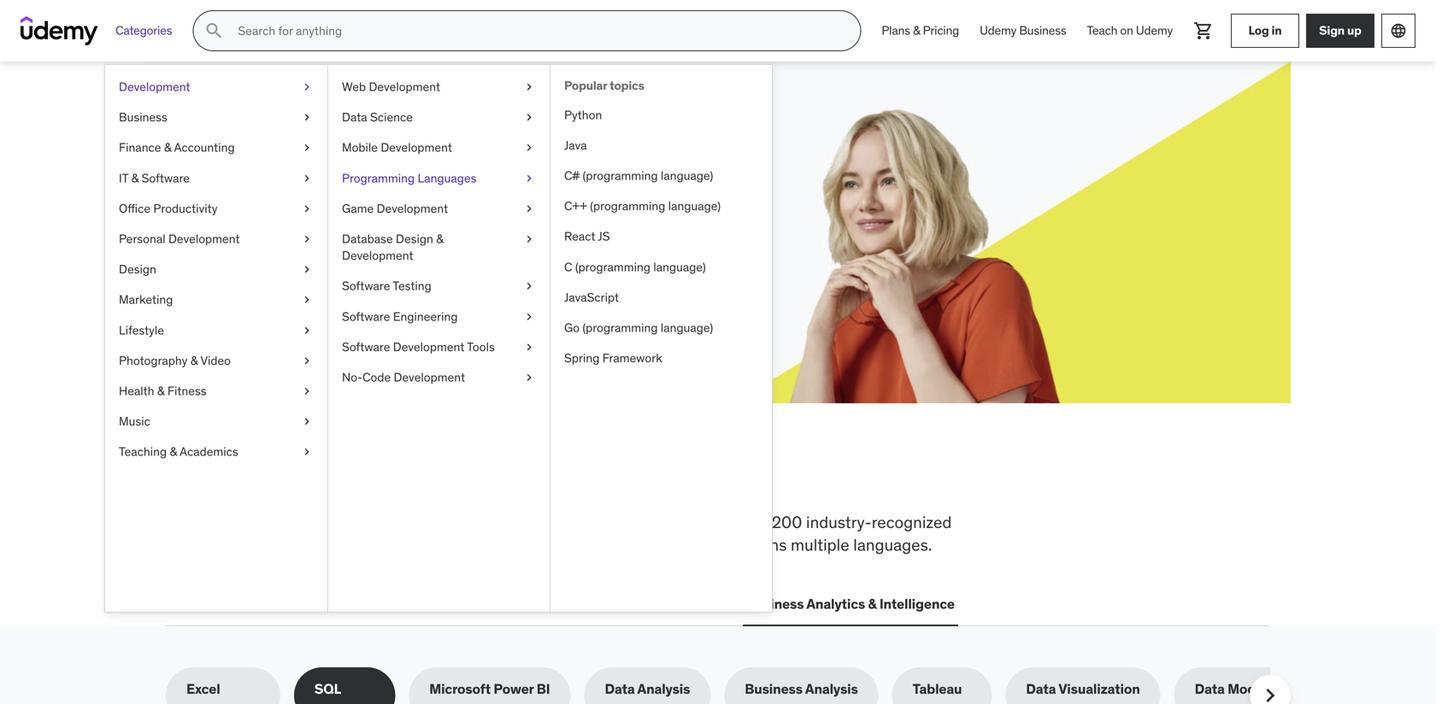Task type: describe. For each thing, give the bounding box(es) containing it.
topic filters element
[[166, 668, 1308, 705]]

it for it & software
[[119, 170, 128, 186]]

at
[[504, 178, 516, 196]]

data science link
[[328, 102, 550, 133]]

development inside no-code development link
[[394, 370, 465, 385]]

software development tools link
[[328, 332, 550, 362]]

well-
[[422, 535, 457, 555]]

c
[[564, 259, 572, 275]]

music
[[119, 414, 150, 429]]

shopping cart with 0 items image
[[1194, 21, 1214, 41]]

plans
[[882, 23, 910, 38]]

marketing link
[[105, 285, 327, 315]]

topics,
[[494, 512, 542, 533]]

teach on udemy
[[1087, 23, 1173, 38]]

for inside skills for your future expand your potential with a course. starting at just $12.99 through dec 15.
[[309, 136, 349, 171]]

course.
[[403, 178, 448, 196]]

go (programming language)
[[564, 320, 713, 336]]

0 horizontal spatial your
[[277, 178, 303, 196]]

udemy business link
[[970, 10, 1077, 51]]

development inside database design & development
[[342, 248, 413, 263]]

leadership
[[429, 596, 500, 613]]

software for software testing
[[342, 278, 390, 294]]

xsmall image for marketing
[[300, 292, 314, 308]]

software testing
[[342, 278, 432, 294]]

health
[[119, 383, 154, 399]]

software for software development tools
[[342, 339, 390, 355]]

c# (programming language)
[[564, 168, 713, 183]]

skills inside covering critical workplace skills to technical topics, including prep content for over 200 industry-recognized certifications, our catalog supports well-rounded professional development and spans multiple languages.
[[366, 512, 402, 533]]

analysis for data analysis
[[637, 681, 690, 698]]

photography & video
[[119, 353, 231, 368]]

data up mobile
[[342, 110, 367, 125]]

react js link
[[551, 222, 772, 252]]

prep
[[616, 512, 649, 533]]

covering
[[166, 512, 231, 533]]

tools
[[467, 339, 495, 355]]

skills for your future expand your potential with a course. starting at just $12.99 through dec 15.
[[227, 136, 542, 215]]

1 horizontal spatial your
[[354, 136, 416, 171]]

teach
[[1087, 23, 1118, 38]]

python
[[564, 107, 602, 123]]

on
[[1120, 23, 1134, 38]]

recognized
[[872, 512, 952, 533]]

udemy image
[[21, 16, 98, 45]]

200
[[772, 512, 802, 533]]

languages
[[418, 170, 477, 186]]

tableau
[[913, 681, 962, 698]]

it certifications
[[307, 596, 408, 613]]

development link
[[105, 72, 327, 102]]

& for video
[[190, 353, 198, 368]]

testing
[[393, 278, 432, 294]]

xsmall image for software development tools
[[522, 339, 536, 356]]

game development
[[342, 201, 448, 216]]

language) for c# (programming language)
[[661, 168, 713, 183]]

spring framework link
[[551, 343, 772, 374]]

data right bi
[[605, 681, 635, 698]]

& inside button
[[868, 596, 877, 613]]

go
[[564, 320, 580, 336]]

java
[[564, 138, 587, 153]]

bi
[[537, 681, 550, 698]]

productivity
[[153, 201, 218, 216]]

business analytics & intelligence button
[[743, 584, 958, 625]]

fitness
[[168, 383, 207, 399]]

web for web development link
[[342, 79, 366, 94]]

xsmall image for software engineering
[[522, 308, 536, 325]]

plans & pricing link
[[872, 10, 970, 51]]

js
[[598, 229, 610, 244]]

finance
[[119, 140, 161, 155]]

sql
[[314, 681, 341, 698]]

xsmall image for development
[[300, 79, 314, 95]]

xsmall image for mobile development
[[522, 140, 536, 156]]

teaching & academics
[[119, 444, 238, 460]]

video
[[200, 353, 231, 368]]

health & fitness link
[[105, 376, 327, 407]]

sign
[[1319, 23, 1345, 38]]

javascript
[[564, 290, 619, 305]]

Search for anything text field
[[235, 16, 840, 45]]

teach on udemy link
[[1077, 10, 1183, 51]]

design inside database design & development
[[396, 231, 433, 247]]

language) for go (programming language)
[[661, 320, 713, 336]]

communication button
[[621, 584, 729, 625]]

popular
[[564, 78, 607, 93]]

xsmall image for database design & development
[[522, 231, 536, 248]]

analytics
[[807, 596, 865, 613]]

rounded
[[457, 535, 518, 555]]

xsmall image for data science
[[522, 109, 536, 126]]

data inside button
[[520, 596, 550, 613]]

xsmall image for finance & accounting
[[300, 140, 314, 156]]

accounting
[[174, 140, 235, 155]]

c (programming language) link
[[551, 252, 772, 282]]

mobile
[[342, 140, 378, 155]]

power
[[494, 681, 534, 698]]

office productivity
[[119, 201, 218, 216]]

office productivity link
[[105, 194, 327, 224]]

including
[[546, 512, 612, 533]]

marketing
[[119, 292, 173, 308]]

science for "data science" link
[[370, 110, 413, 125]]

(programming for c
[[575, 259, 651, 275]]

sign up link
[[1306, 14, 1375, 48]]

need
[[450, 456, 532, 500]]

business link
[[105, 102, 327, 133]]

development for 'game development' link
[[377, 201, 448, 216]]

programming
[[342, 170, 415, 186]]

1 vertical spatial design
[[119, 262, 156, 277]]

next image
[[1257, 682, 1284, 705]]

it & software link
[[105, 163, 327, 194]]

data visualization
[[1026, 681, 1140, 698]]

database design & development link
[[328, 224, 550, 271]]

software for software engineering
[[342, 309, 390, 324]]

framework
[[603, 351, 662, 366]]

data analysis
[[605, 681, 690, 698]]

c (programming language)
[[564, 259, 706, 275]]

development for software development tools link
[[393, 339, 465, 355]]

with
[[364, 178, 390, 196]]

finance & accounting
[[119, 140, 235, 155]]



Task type: vqa. For each thing, say whether or not it's contained in the screenshot.
the topmost skills
yes



Task type: locate. For each thing, give the bounding box(es) containing it.
plans & pricing
[[882, 23, 959, 38]]

covering critical workplace skills to technical topics, including prep content for over 200 industry-recognized certifications, our catalog supports well-rounded professional development and spans multiple languages.
[[166, 512, 952, 555]]

xsmall image inside music link
[[300, 413, 314, 430]]

data science button
[[517, 584, 607, 625]]

(programming inside c++ (programming language) 'link'
[[590, 198, 665, 214]]

game
[[342, 201, 374, 216]]

1 vertical spatial skills
[[366, 512, 402, 533]]

for
[[309, 136, 349, 171], [713, 512, 733, 533]]

expand
[[227, 178, 273, 196]]

& right plans
[[913, 23, 920, 38]]

in right log
[[1272, 23, 1282, 38]]

xsmall image inside design link
[[300, 261, 314, 278]]

xsmall image for software testing
[[522, 278, 536, 295]]

& up 'office'
[[131, 170, 139, 186]]

xsmall image for it & software
[[300, 170, 314, 187]]

intelligence
[[880, 596, 955, 613]]

xsmall image for game development
[[522, 200, 536, 217]]

xsmall image
[[300, 79, 314, 95], [300, 109, 314, 126], [300, 140, 314, 156], [522, 140, 536, 156], [300, 170, 314, 187], [522, 170, 536, 187], [300, 200, 314, 217], [522, 231, 536, 248], [300, 261, 314, 278], [522, 278, 536, 295], [300, 292, 314, 308], [522, 308, 536, 325], [300, 322, 314, 339], [522, 339, 536, 356], [300, 353, 314, 369], [522, 369, 536, 386], [300, 413, 314, 430]]

for inside covering critical workplace skills to technical topics, including prep content for over 200 industry-recognized certifications, our catalog supports well-rounded professional development and spans multiple languages.
[[713, 512, 733, 533]]

topics
[[610, 78, 644, 93]]

teaching
[[119, 444, 167, 460]]

certifications
[[321, 596, 408, 613]]

sign up
[[1319, 23, 1362, 38]]

0 vertical spatial science
[[370, 110, 413, 125]]

visualization
[[1059, 681, 1140, 698]]

it certifications button
[[304, 584, 412, 625]]

design down 'personal'
[[119, 262, 156, 277]]

0 vertical spatial skills
[[283, 456, 376, 500]]

& down 'game development' link
[[436, 231, 444, 247]]

& for pricing
[[913, 23, 920, 38]]

development inside the personal development link
[[168, 231, 240, 247]]

(programming inside c# (programming language) link
[[583, 168, 658, 183]]

development down course.
[[377, 201, 448, 216]]

xsmall image for web development
[[522, 79, 536, 95]]

data down professional
[[520, 596, 550, 613]]

data science down professional
[[520, 596, 604, 613]]

1 horizontal spatial web
[[342, 79, 366, 94]]

xsmall image inside development link
[[300, 79, 314, 95]]

leadership button
[[425, 584, 503, 625]]

science up the mobile development
[[370, 110, 413, 125]]

personal development link
[[105, 224, 327, 254]]

1 vertical spatial it
[[307, 596, 319, 613]]

xsmall image for teaching & academics
[[300, 444, 314, 461]]

& for fitness
[[157, 383, 165, 399]]

xsmall image for health & fitness
[[300, 383, 314, 400]]

lifestyle
[[119, 323, 164, 338]]

it left the certifications
[[307, 596, 319, 613]]

& for academics
[[170, 444, 177, 460]]

web up mobile
[[342, 79, 366, 94]]

& inside database design & development
[[436, 231, 444, 247]]

xsmall image inside the programming languages link
[[522, 170, 536, 187]]

xsmall image down through
[[300, 231, 314, 248]]

web down the certifications,
[[169, 596, 198, 613]]

no-
[[342, 370, 363, 385]]

xsmall image inside software development tools link
[[522, 339, 536, 356]]

& for software
[[131, 170, 139, 186]]

1 vertical spatial science
[[553, 596, 604, 613]]

xsmall image
[[522, 79, 536, 95], [522, 109, 536, 126], [522, 200, 536, 217], [300, 231, 314, 248], [300, 383, 314, 400], [300, 444, 314, 461]]

multiple
[[791, 535, 850, 555]]

(programming for c#
[[583, 168, 658, 183]]

&
[[913, 23, 920, 38], [164, 140, 171, 155], [131, 170, 139, 186], [436, 231, 444, 247], [190, 353, 198, 368], [157, 383, 165, 399], [170, 444, 177, 460], [868, 596, 877, 613]]

development for mobile development link
[[381, 140, 452, 155]]

xsmall image for programming languages
[[522, 170, 536, 187]]

software testing link
[[328, 271, 550, 302]]

data science inside "data science" link
[[342, 110, 413, 125]]

xsmall image inside the marketing link
[[300, 292, 314, 308]]

language) for c++ (programming language)
[[668, 198, 721, 214]]

music link
[[105, 407, 327, 437]]

it inside "link"
[[119, 170, 128, 186]]

c++ (programming language) link
[[551, 191, 772, 222]]

the
[[222, 456, 277, 500]]

design link
[[105, 254, 327, 285]]

development inside mobile development link
[[381, 140, 452, 155]]

web development up "data science" link
[[342, 79, 440, 94]]

our
[[268, 535, 292, 555]]

1 horizontal spatial design
[[396, 231, 433, 247]]

xsmall image inside it & software "link"
[[300, 170, 314, 187]]

0 horizontal spatial in
[[538, 456, 572, 500]]

1 horizontal spatial udemy
[[1136, 23, 1173, 38]]

xsmall image right the
[[300, 444, 314, 461]]

science for data science button
[[553, 596, 604, 613]]

submit search image
[[204, 21, 224, 41]]

xsmall image inside photography & video link
[[300, 353, 314, 369]]

xsmall image inside office productivity "link"
[[300, 200, 314, 217]]

1 horizontal spatial in
[[1272, 23, 1282, 38]]

all
[[166, 456, 216, 500]]

language) down c# (programming language) link
[[668, 198, 721, 214]]

data science for "data science" link
[[342, 110, 413, 125]]

0 vertical spatial in
[[1272, 23, 1282, 38]]

for up and
[[713, 512, 733, 533]]

software up software engineering
[[342, 278, 390, 294]]

(programming up c++ (programming language)
[[583, 168, 658, 183]]

data modeling
[[1195, 681, 1288, 698]]

data left modeling on the right bottom of page
[[1195, 681, 1225, 698]]

certifications,
[[166, 535, 264, 555]]

(programming for go
[[583, 320, 658, 336]]

spans
[[744, 535, 787, 555]]

xsmall image left python
[[522, 109, 536, 126]]

xsmall image down just
[[522, 200, 536, 217]]

software
[[142, 170, 190, 186], [342, 278, 390, 294], [342, 309, 390, 324], [342, 339, 390, 355]]

development for the personal development link
[[168, 231, 240, 247]]

in up "including"
[[538, 456, 572, 500]]

xsmall image for photography & video
[[300, 353, 314, 369]]

supports
[[353, 535, 418, 555]]

& right health
[[157, 383, 165, 399]]

data science for data science button
[[520, 596, 604, 613]]

xsmall image inside teaching & academics link
[[300, 444, 314, 461]]

software inside "link"
[[142, 170, 190, 186]]

0 horizontal spatial data science
[[342, 110, 413, 125]]

critical
[[235, 512, 283, 533]]

web development for web development button
[[169, 596, 286, 613]]

xsmall image left no-
[[300, 383, 314, 400]]

development inside 'game development' link
[[377, 201, 448, 216]]

1 vertical spatial web
[[169, 596, 198, 613]]

design
[[396, 231, 433, 247], [119, 262, 156, 277]]

development
[[614, 535, 709, 555]]

you
[[382, 456, 443, 500]]

0 vertical spatial for
[[309, 136, 349, 171]]

java link
[[551, 130, 772, 161]]

up
[[1347, 23, 1362, 38]]

1 horizontal spatial web development
[[342, 79, 440, 94]]

academics
[[180, 444, 238, 460]]

xsmall image for office productivity
[[300, 200, 314, 217]]

udemy
[[980, 23, 1017, 38], [1136, 23, 1173, 38]]

programming languages element
[[550, 65, 772, 612]]

(programming down c# (programming language)
[[590, 198, 665, 214]]

xsmall image left popular
[[522, 79, 536, 95]]

1 udemy from the left
[[980, 23, 1017, 38]]

business analytics & intelligence
[[746, 596, 955, 613]]

it up 'office'
[[119, 170, 128, 186]]

log
[[1249, 23, 1269, 38]]

categories button
[[105, 10, 182, 51]]

0 vertical spatial your
[[354, 136, 416, 171]]

web development inside button
[[169, 596, 286, 613]]

business inside button
[[746, 596, 804, 613]]

0 vertical spatial web
[[342, 79, 366, 94]]

language) for c (programming language)
[[654, 259, 706, 275]]

technical
[[424, 512, 490, 533]]

data left visualization
[[1026, 681, 1056, 698]]

engineering
[[393, 309, 458, 324]]

0 horizontal spatial analysis
[[637, 681, 690, 698]]

teaching & academics link
[[105, 437, 327, 467]]

business inside topic filters element
[[745, 681, 803, 698]]

business for business analytics & intelligence
[[746, 596, 804, 613]]

xsmall image inside business 'link'
[[300, 109, 314, 126]]

it inside 'button'
[[307, 596, 319, 613]]

web development down the certifications,
[[169, 596, 286, 613]]

finance & accounting link
[[105, 133, 327, 163]]

1 horizontal spatial data science
[[520, 596, 604, 613]]

0 horizontal spatial udemy
[[980, 23, 1017, 38]]

language) down javascript link
[[661, 320, 713, 336]]

science down professional
[[553, 596, 604, 613]]

content
[[653, 512, 709, 533]]

business inside 'link'
[[119, 110, 167, 125]]

development down "categories" "dropdown button"
[[119, 79, 190, 94]]

through
[[272, 197, 320, 215]]

personal development
[[119, 231, 240, 247]]

0 vertical spatial data science
[[342, 110, 413, 125]]

2 analysis from the left
[[805, 681, 858, 698]]

lifestyle link
[[105, 315, 327, 346]]

& inside "link"
[[131, 170, 139, 186]]

choose a language image
[[1390, 22, 1407, 39]]

database
[[342, 231, 393, 247]]

& right teaching
[[170, 444, 177, 460]]

0 horizontal spatial web development
[[169, 596, 286, 613]]

xsmall image inside web development link
[[522, 79, 536, 95]]

language) down 'react js' 'link'
[[654, 259, 706, 275]]

to
[[406, 512, 421, 533]]

xsmall image inside software testing link
[[522, 278, 536, 295]]

1 vertical spatial your
[[277, 178, 303, 196]]

0 horizontal spatial web
[[169, 596, 198, 613]]

xsmall image for music
[[300, 413, 314, 430]]

development down software development tools link
[[394, 370, 465, 385]]

1 horizontal spatial science
[[553, 596, 604, 613]]

pricing
[[923, 23, 959, 38]]

0 horizontal spatial design
[[119, 262, 156, 277]]

development inside web development link
[[369, 79, 440, 94]]

skills up workplace
[[283, 456, 376, 500]]

udemy right pricing on the top right
[[980, 23, 1017, 38]]

1 horizontal spatial analysis
[[805, 681, 858, 698]]

1 horizontal spatial for
[[713, 512, 733, 533]]

web development link
[[328, 72, 550, 102]]

skills up supports
[[366, 512, 402, 533]]

development down the certifications,
[[201, 596, 286, 613]]

xsmall image for design
[[300, 261, 314, 278]]

1 vertical spatial data science
[[520, 596, 604, 613]]

0 vertical spatial web development
[[342, 79, 440, 94]]

and
[[713, 535, 740, 555]]

dec
[[323, 197, 348, 215]]

udemy right on
[[1136, 23, 1173, 38]]

science inside button
[[553, 596, 604, 613]]

in inside "log in" link
[[1272, 23, 1282, 38]]

all the skills you need in one place
[[166, 456, 735, 500]]

xsmall image for personal development
[[300, 231, 314, 248]]

1 horizontal spatial it
[[307, 596, 319, 613]]

1 vertical spatial in
[[538, 456, 572, 500]]

xsmall image inside 'game development' link
[[522, 200, 536, 217]]

1 vertical spatial for
[[713, 512, 733, 533]]

(programming up spring framework
[[583, 320, 658, 336]]

a
[[393, 178, 400, 196]]

0 vertical spatial it
[[119, 170, 128, 186]]

development for web development link
[[369, 79, 440, 94]]

(programming for c++
[[590, 198, 665, 214]]

xsmall image inside mobile development link
[[522, 140, 536, 156]]

data science inside data science button
[[520, 596, 604, 613]]

xsmall image for business
[[300, 109, 314, 126]]

development up "data science" link
[[369, 79, 440, 94]]

0 horizontal spatial it
[[119, 170, 128, 186]]

workplace
[[287, 512, 362, 533]]

business for business
[[119, 110, 167, 125]]

your
[[354, 136, 416, 171], [277, 178, 303, 196]]

development down office productivity "link"
[[168, 231, 240, 247]]

development inside development link
[[119, 79, 190, 94]]

& right analytics
[[868, 596, 877, 613]]

development inside software development tools link
[[393, 339, 465, 355]]

development down database on the left top
[[342, 248, 413, 263]]

1 vertical spatial web development
[[169, 596, 286, 613]]

modeling
[[1228, 681, 1288, 698]]

xsmall image inside database design & development link
[[522, 231, 536, 248]]

communication
[[624, 596, 726, 613]]

no-code development
[[342, 370, 465, 385]]

web development for web development link
[[342, 79, 440, 94]]

web inside button
[[169, 596, 198, 613]]

& left video in the left of the page
[[190, 353, 198, 368]]

spring framework
[[564, 351, 662, 366]]

it & software
[[119, 170, 190, 186]]

(programming inside go (programming language) link
[[583, 320, 658, 336]]

software down software testing
[[342, 309, 390, 324]]

xsmall image inside the personal development link
[[300, 231, 314, 248]]

business for business analysis
[[745, 681, 803, 698]]

xsmall image inside finance & accounting link
[[300, 140, 314, 156]]

development down engineering
[[393, 339, 465, 355]]

for up the potential
[[309, 136, 349, 171]]

c++
[[564, 198, 587, 214]]

language) inside 'link'
[[668, 198, 721, 214]]

xsmall image inside software engineering link
[[522, 308, 536, 325]]

(programming inside c (programming language) link
[[575, 259, 651, 275]]

software up office productivity
[[142, 170, 190, 186]]

2 udemy from the left
[[1136, 23, 1173, 38]]

udemy business
[[980, 23, 1067, 38]]

it for it certifications
[[307, 596, 319, 613]]

analysis for business analysis
[[805, 681, 858, 698]]

development for web development button
[[201, 596, 286, 613]]

(programming down js
[[575, 259, 651, 275]]

xsmall image inside "health & fitness" link
[[300, 383, 314, 400]]

design down game development
[[396, 231, 433, 247]]

1 analysis from the left
[[637, 681, 690, 698]]

& right 'finance'
[[164, 140, 171, 155]]

xsmall image for no-code development
[[522, 369, 536, 386]]

one
[[578, 456, 639, 500]]

development up programming languages
[[381, 140, 452, 155]]

(programming
[[583, 168, 658, 183], [590, 198, 665, 214], [575, 259, 651, 275], [583, 320, 658, 336]]

xsmall image inside no-code development link
[[522, 369, 536, 386]]

software development tools
[[342, 339, 495, 355]]

web for web development button
[[169, 596, 198, 613]]

data science up mobile
[[342, 110, 413, 125]]

xsmall image for lifestyle
[[300, 322, 314, 339]]

0 horizontal spatial science
[[370, 110, 413, 125]]

& for accounting
[[164, 140, 171, 155]]

software up code in the bottom left of the page
[[342, 339, 390, 355]]

0 horizontal spatial for
[[309, 136, 349, 171]]

& inside "link"
[[913, 23, 920, 38]]

15.
[[351, 197, 368, 215]]

react js
[[564, 229, 610, 244]]

development inside web development button
[[201, 596, 286, 613]]

code
[[363, 370, 391, 385]]

xsmall image inside the lifestyle link
[[300, 322, 314, 339]]

spring
[[564, 351, 600, 366]]

0 vertical spatial design
[[396, 231, 433, 247]]

language) down java link
[[661, 168, 713, 183]]

xsmall image inside "data science" link
[[522, 109, 536, 126]]



